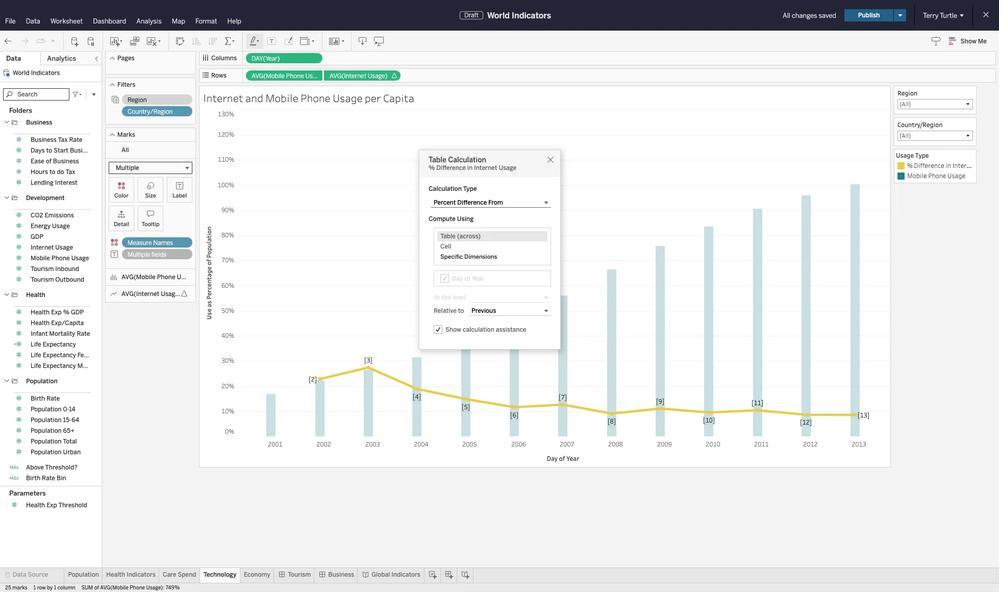 Task type: vqa. For each thing, say whether or not it's contained in the screenshot.
the Site Status
no



Task type: locate. For each thing, give the bounding box(es) containing it.
1 horizontal spatial type
[[916, 151, 929, 159]]

population down population total
[[31, 449, 62, 456]]

tourism up tourism outbound
[[31, 265, 54, 273]]

0 vertical spatial country/region
[[128, 108, 173, 115]]

avg(mobile down day(year)
[[252, 73, 285, 80]]

to inside table calculation dialog
[[458, 307, 464, 315]]

fields
[[152, 251, 167, 258]]

tax right the "do" on the left top
[[66, 168, 75, 176]]

business tax rate
[[31, 136, 82, 143]]

of right sum
[[94, 585, 99, 591]]

region
[[898, 89, 918, 97], [128, 96, 147, 104]]

% for exp
[[63, 309, 69, 316]]

avg(mobile phone usage) down day(year)
[[252, 73, 325, 80]]

mobile phone usage option
[[897, 171, 975, 181]]

avg(mobile down multiple
[[122, 274, 156, 281]]

economy
[[244, 571, 271, 578]]

in up mobile phone usage option
[[946, 161, 952, 170]]

2 vertical spatial avg(mobile
[[100, 585, 129, 591]]

collapse image
[[93, 56, 100, 62]]

rate
[[69, 136, 82, 143], [77, 330, 90, 337], [47, 395, 60, 402], [42, 475, 55, 482]]

rate down "above threshold?"
[[42, 475, 55, 482]]

terry turtle
[[924, 11, 958, 19]]

2 horizontal spatial of
[[465, 275, 471, 282]]

health down tourism outbound
[[26, 292, 45, 299]]

2 vertical spatial mobile
[[31, 255, 50, 262]]

threshold
[[58, 502, 87, 509]]

birth down above
[[26, 475, 40, 482]]

world up search text field
[[13, 69, 29, 77]]

birth for birth rate
[[31, 395, 45, 402]]

health down parameters
[[26, 502, 45, 509]]

of for year
[[465, 275, 471, 282]]

0 horizontal spatial %
[[63, 309, 69, 316]]

1 horizontal spatial mobile phone usage
[[908, 172, 966, 180]]

1 left the row
[[34, 585, 36, 591]]

0 vertical spatial world
[[487, 10, 510, 20]]

2 life from the top
[[31, 352, 41, 359]]

type inside table calculation dialog
[[463, 185, 477, 192]]

country/region
[[128, 108, 173, 115], [898, 120, 943, 129], [26, 486, 73, 493]]

relative
[[434, 307, 457, 315]]

1 life from the top
[[31, 341, 41, 348]]

exp for %
[[51, 309, 62, 316]]

health for health indicators
[[106, 571, 125, 578]]

2 vertical spatial to
[[458, 307, 464, 315]]

business down days to start business
[[53, 158, 79, 165]]

1 vertical spatial gdp
[[71, 309, 84, 316]]

0 horizontal spatial avg(internet usage)
[[122, 291, 181, 298]]

1 vertical spatial table
[[441, 233, 456, 240]]

2 horizontal spatial mobile
[[908, 172, 928, 180]]

expectancy up life expectancy male
[[43, 352, 76, 359]]

mobile right the and
[[266, 91, 299, 105]]

health exp/capita
[[31, 320, 84, 327]]

1 vertical spatial mobile
[[908, 172, 928, 180]]

cell
[[441, 243, 452, 250]]

2 vertical spatial life
[[31, 363, 41, 370]]

1 vertical spatial exp
[[47, 502, 57, 509]]

0 vertical spatial mobile phone usage
[[908, 172, 966, 180]]

life
[[31, 341, 41, 348], [31, 352, 41, 359], [31, 363, 41, 370]]

color
[[114, 192, 129, 199]]

world indicators up search text field
[[13, 69, 60, 77]]

25
[[5, 585, 11, 591]]

analytics
[[47, 55, 76, 62]]

open and edit this workbook in tableau desktop image
[[374, 36, 384, 46]]

0 vertical spatial world indicators
[[487, 10, 551, 20]]

difference up mobile phone usage option
[[915, 161, 945, 170]]

show left me
[[961, 38, 977, 45]]

pages
[[117, 55, 135, 62]]

2 horizontal spatial country/region
[[898, 120, 943, 129]]

tourism right economy
[[288, 571, 311, 578]]

population down population 65+
[[31, 438, 62, 445]]

tourism for tourism outbound
[[31, 276, 54, 283]]

show inside button
[[961, 38, 977, 45]]

download image
[[358, 36, 368, 46]]

0 vertical spatial avg(internet usage)
[[330, 73, 388, 80]]

1 vertical spatial to
[[50, 168, 55, 176]]

3 expectancy from the top
[[43, 363, 76, 370]]

of right day
[[465, 275, 471, 282]]

internet up mobile phone usage option
[[953, 161, 977, 170]]

25 marks
[[5, 585, 27, 591]]

level
[[453, 294, 466, 301]]

expectancy down life expectancy female
[[43, 363, 76, 370]]

% difference in internet usage f option
[[897, 161, 1000, 171]]

1 horizontal spatial %
[[429, 164, 435, 172]]

country/region up marks
[[128, 108, 173, 115]]

1 vertical spatial tax
[[66, 168, 75, 176]]

inbound
[[55, 265, 79, 273]]

avg(mobile down health indicators
[[100, 585, 129, 591]]

0 horizontal spatial all
[[122, 147, 129, 154]]

folders
[[9, 107, 32, 114]]

% inside option
[[908, 161, 913, 170]]

gdp
[[31, 233, 44, 240], [71, 309, 84, 316]]

tax up days to start business
[[58, 136, 68, 143]]

1 horizontal spatial world
[[487, 10, 510, 20]]

1 horizontal spatial world indicators
[[487, 10, 551, 20]]

internet up calculation type
[[474, 164, 498, 172]]

1 horizontal spatial country/region
[[128, 108, 173, 115]]

male
[[78, 363, 91, 370]]

% for calculation
[[429, 164, 435, 172]]

0 horizontal spatial region
[[128, 96, 147, 104]]

internet
[[203, 91, 243, 105], [953, 161, 977, 170], [474, 164, 498, 172], [31, 244, 54, 251]]

data
[[26, 17, 40, 25], [6, 55, 21, 62], [13, 571, 26, 578]]

gdp up the exp/capita
[[71, 309, 84, 316]]

749%
[[166, 585, 180, 591]]

show mark labels image
[[267, 36, 277, 46]]

1 vertical spatial expectancy
[[43, 352, 76, 359]]

1 vertical spatial avg(mobile phone usage)
[[122, 274, 197, 281]]

1 horizontal spatial in
[[946, 161, 952, 170]]

relative to
[[434, 307, 464, 315]]

% up calculation type
[[429, 164, 435, 172]]

0 vertical spatial calculation
[[448, 156, 486, 164]]

of inside table calculation dialog
[[465, 275, 471, 282]]

year
[[472, 275, 484, 282]]

population for population total
[[31, 438, 62, 445]]

infant
[[31, 330, 48, 337]]

1 1 from the left
[[34, 585, 36, 591]]

all
[[783, 11, 791, 19], [122, 147, 129, 154]]

compute
[[429, 215, 456, 223]]

to down level on the left
[[458, 307, 464, 315]]

tourism inbound
[[31, 265, 79, 273]]

avg(internet usage) down multiple fields at left top
[[122, 291, 181, 298]]

0 vertical spatial table
[[429, 156, 447, 164]]

1 vertical spatial life
[[31, 352, 41, 359]]

life expectancy female
[[31, 352, 98, 359]]

1 horizontal spatial of
[[94, 585, 99, 591]]

marks. press enter to open the view data window.. use arrow keys to navigate data visualization elements. image
[[237, 110, 889, 437]]

0 horizontal spatial of
[[46, 158, 52, 165]]

health up 'infant'
[[31, 320, 50, 327]]

interest
[[55, 179, 77, 186]]

1 horizontal spatial avg(mobile phone usage)
[[252, 73, 325, 80]]

table calculation dialog
[[419, 150, 561, 350]]

avg(internet usage) up per in the left top of the page
[[330, 73, 388, 80]]

replay animation image
[[36, 36, 46, 46]]

0 horizontal spatial difference
[[437, 164, 466, 172]]

health up sum of avg(mobile phone usage): 749%
[[106, 571, 125, 578]]

to right days
[[46, 147, 52, 154]]

calculation up calculation type
[[448, 156, 486, 164]]

capita
[[383, 91, 415, 105]]

exp
[[51, 309, 62, 316], [47, 502, 57, 509]]

rate down the exp/capita
[[77, 330, 90, 337]]

0 horizontal spatial world indicators
[[13, 69, 60, 77]]

mobile down usage type
[[908, 172, 928, 180]]

1 horizontal spatial difference
[[915, 161, 945, 170]]

0 vertical spatial show
[[961, 38, 977, 45]]

business up days
[[31, 136, 57, 143]]

columns
[[211, 55, 237, 62]]

gdp down the energy
[[31, 233, 44, 240]]

health for health exp % gdp
[[31, 309, 50, 316]]

0 horizontal spatial avg(internet
[[122, 291, 159, 298]]

0 vertical spatial birth
[[31, 395, 45, 402]]

0 horizontal spatial avg(mobile phone usage)
[[122, 274, 197, 281]]

internet and mobile phone usage per capita
[[203, 91, 415, 105]]

0 vertical spatial of
[[46, 158, 52, 165]]

0 vertical spatial avg(mobile phone usage)
[[252, 73, 325, 80]]

mobile down internet usage
[[31, 255, 50, 262]]

0 horizontal spatial in
[[468, 164, 473, 172]]

0 vertical spatial gdp
[[31, 233, 44, 240]]

phone
[[286, 73, 304, 80], [301, 91, 331, 105], [929, 172, 947, 180], [51, 255, 70, 262], [157, 274, 175, 281], [130, 585, 145, 591]]

table
[[429, 156, 447, 164], [441, 233, 456, 240]]

clear sheet image
[[146, 36, 162, 46]]

world right draft
[[487, 10, 510, 20]]

avg(internet down multiple
[[122, 291, 159, 298]]

health for health exp threshold
[[26, 502, 45, 509]]

publish button
[[845, 9, 894, 21]]

birth up population 0-14
[[31, 395, 45, 402]]

of right ease
[[46, 158, 52, 165]]

business down folders
[[26, 119, 52, 126]]

0 horizontal spatial show
[[446, 326, 462, 333]]

3 life from the top
[[31, 363, 41, 370]]

0 vertical spatial all
[[783, 11, 791, 19]]

1 vertical spatial show
[[446, 326, 462, 333]]

2 vertical spatial expectancy
[[43, 363, 76, 370]]

birth
[[31, 395, 45, 402], [26, 475, 40, 482]]

0 horizontal spatial type
[[463, 185, 477, 192]]

indicators
[[512, 10, 551, 20], [31, 69, 60, 77], [127, 571, 156, 578], [392, 571, 421, 578]]

country/region up usage type
[[898, 120, 943, 129]]

above
[[26, 464, 44, 471]]

undo image
[[3, 36, 13, 46]]

all left changes in the right top of the page
[[783, 11, 791, 19]]

0 vertical spatial data
[[26, 17, 40, 25]]

assistance
[[496, 326, 527, 333]]

1 vertical spatial tourism
[[31, 276, 54, 283]]

0 vertical spatial mobile
[[266, 91, 299, 105]]

label
[[173, 192, 187, 199]]

avg(internet up per in the left top of the page
[[330, 73, 367, 80]]

0 vertical spatial avg(internet
[[330, 73, 367, 80]]

day
[[452, 275, 463, 282]]

all down marks
[[122, 147, 129, 154]]

measure
[[128, 239, 152, 247]]

data down undo 'image'
[[6, 55, 21, 62]]

1 horizontal spatial mobile
[[266, 91, 299, 105]]

1 vertical spatial all
[[122, 147, 129, 154]]

expectancy down infant mortality rate
[[43, 341, 76, 348]]

to for start
[[46, 147, 52, 154]]

table inside table (across) cell specific dimensions
[[441, 233, 456, 240]]

calculation up compute
[[429, 185, 462, 192]]

1 vertical spatial mobile phone usage
[[31, 255, 89, 262]]

% inside the table calculation % difference in internet usage
[[429, 164, 435, 172]]

turtle
[[940, 11, 958, 19]]

table calculation % difference in internet usage
[[429, 156, 517, 172]]

population up the birth rate
[[26, 378, 58, 385]]

multiple
[[128, 251, 150, 258]]

health
[[26, 292, 45, 299], [31, 309, 50, 316], [31, 320, 50, 327], [26, 502, 45, 509], [106, 571, 125, 578]]

usage)
[[306, 73, 325, 80], [368, 73, 388, 80], [177, 274, 197, 281], [161, 291, 181, 298]]

0 vertical spatial exp
[[51, 309, 62, 316]]

exp left threshold
[[47, 502, 57, 509]]

specific
[[441, 253, 463, 260]]

avg(mobile phone usage) down 'fields'
[[122, 274, 197, 281]]

energy
[[31, 223, 51, 230]]

calculation
[[463, 326, 495, 333]]

to for do
[[50, 168, 55, 176]]

of for avg(mobile
[[94, 585, 99, 591]]

1 horizontal spatial all
[[783, 11, 791, 19]]

mobile phone usage up tourism inbound
[[31, 255, 89, 262]]

data up marks at the left bottom
[[13, 571, 26, 578]]

health for health exp/capita
[[31, 320, 50, 327]]

in up calculation type
[[468, 164, 473, 172]]

population up population total
[[31, 427, 62, 434]]

table inside the table calculation % difference in internet usage
[[429, 156, 447, 164]]

to left the "do" on the left top
[[50, 168, 55, 176]]

0 vertical spatial tourism
[[31, 265, 54, 273]]

1 vertical spatial world indicators
[[13, 69, 60, 77]]

country/region down birth rate bin
[[26, 486, 73, 493]]

0 horizontal spatial 1
[[34, 585, 36, 591]]

show
[[961, 38, 977, 45], [446, 326, 462, 333]]

1 horizontal spatial show
[[961, 38, 977, 45]]

in
[[946, 161, 952, 170], [468, 164, 473, 172]]

data up replay animation image at the left top
[[26, 17, 40, 25]]

table up cell
[[441, 233, 456, 240]]

1 vertical spatial birth
[[26, 475, 40, 482]]

0 vertical spatial life
[[31, 341, 41, 348]]

rate up days to start business
[[69, 136, 82, 143]]

show inside table calculation dialog
[[446, 326, 462, 333]]

marks
[[117, 131, 135, 138]]

world indicators right draft
[[487, 10, 551, 20]]

1 horizontal spatial avg(internet
[[330, 73, 367, 80]]

emissions
[[45, 212, 74, 219]]

2 1 from the left
[[54, 585, 56, 591]]

1 horizontal spatial avg(internet usage)
[[330, 73, 388, 80]]

using
[[457, 215, 474, 223]]

0 vertical spatial expectancy
[[43, 341, 76, 348]]

population up population 65+
[[31, 417, 62, 424]]

1 vertical spatial country/region
[[898, 120, 943, 129]]

mobile phone usage down "% difference in internet usage f" option
[[908, 172, 966, 180]]

2 vertical spatial country/region
[[26, 486, 73, 493]]

show for show calculation assistance
[[446, 326, 462, 333]]

avg(internet usage)
[[330, 73, 388, 80], [122, 291, 181, 298]]

1 vertical spatial type
[[463, 185, 477, 192]]

total
[[63, 438, 77, 445]]

1 vertical spatial world
[[13, 69, 29, 77]]

mobile
[[266, 91, 299, 105], [908, 172, 928, 180], [31, 255, 50, 262]]

type down the table calculation % difference in internet usage
[[463, 185, 477, 192]]

population
[[26, 378, 58, 385], [31, 406, 62, 413], [31, 417, 62, 424], [31, 427, 62, 434], [31, 438, 62, 445], [31, 449, 62, 456], [68, 571, 99, 578]]

exp up health exp/capita
[[51, 309, 62, 316]]

0 vertical spatial type
[[916, 151, 929, 159]]

mobile phone usage
[[908, 172, 966, 180], [31, 255, 89, 262]]

2 expectancy from the top
[[43, 352, 76, 359]]

2 vertical spatial of
[[94, 585, 99, 591]]

2 horizontal spatial %
[[908, 161, 913, 170]]

tourism for tourism inbound
[[31, 265, 54, 273]]

calculation inside the table calculation % difference in internet usage
[[448, 156, 486, 164]]

calculation type
[[429, 185, 477, 192]]

1 right by
[[54, 585, 56, 591]]

% down usage type
[[908, 161, 913, 170]]

difference up calculation type
[[437, 164, 466, 172]]

1 vertical spatial of
[[465, 275, 471, 282]]

row
[[37, 585, 46, 591]]

% up the exp/capita
[[63, 309, 69, 316]]

tourism
[[31, 265, 54, 273], [31, 276, 54, 283], [288, 571, 311, 578]]

1 horizontal spatial 1
[[54, 585, 56, 591]]

avg(mobile
[[252, 73, 285, 80], [122, 274, 156, 281], [100, 585, 129, 591]]

difference
[[915, 161, 945, 170], [437, 164, 466, 172]]

table up calculation type
[[429, 156, 447, 164]]

population down the birth rate
[[31, 406, 62, 413]]

tourism down tourism inbound
[[31, 276, 54, 283]]

population for population 0-14
[[31, 406, 62, 413]]

health up health exp/capita
[[31, 309, 50, 316]]

population for population 65+
[[31, 427, 62, 434]]

0 vertical spatial to
[[46, 147, 52, 154]]

technology
[[204, 571, 237, 578]]

by
[[47, 585, 53, 591]]

show down relative to
[[446, 326, 462, 333]]

type up mobile phone usage option
[[916, 151, 929, 159]]

0-
[[63, 406, 69, 413]]



Task type: describe. For each thing, give the bounding box(es) containing it.
global indicators
[[372, 571, 421, 578]]

population 65+
[[31, 427, 74, 434]]

analysis
[[136, 17, 162, 25]]

pause auto updates image
[[86, 36, 96, 46]]

days to start business
[[31, 147, 96, 154]]

spend
[[178, 571, 196, 578]]

development
[[26, 195, 65, 202]]

table for calculation
[[429, 156, 447, 164]]

duplicate image
[[130, 36, 140, 46]]

2 vertical spatial data
[[13, 571, 26, 578]]

totals image
[[224, 36, 236, 46]]

parameters
[[9, 490, 46, 497]]

internet down the energy
[[31, 244, 54, 251]]

the
[[442, 294, 451, 301]]

mobile inside option
[[908, 172, 928, 180]]

internet inside option
[[953, 161, 977, 170]]

internet usage
[[31, 244, 73, 251]]

replay animation image
[[50, 38, 56, 44]]

at
[[434, 294, 440, 301]]

outbound
[[55, 276, 84, 283]]

hours
[[31, 168, 48, 176]]

data source
[[13, 571, 48, 578]]

difference inside option
[[915, 161, 945, 170]]

table for (across)
[[441, 233, 456, 240]]

day of year
[[452, 275, 484, 282]]

% difference in internet usage f
[[908, 161, 1000, 170]]

source
[[28, 571, 48, 578]]

type for calculation type
[[463, 185, 477, 192]]

population for population 15-64
[[31, 417, 62, 424]]

0 horizontal spatial country/region
[[26, 486, 73, 493]]

1 vertical spatial data
[[6, 55, 21, 62]]

fit image
[[300, 36, 316, 46]]

table (across) cell specific dimensions
[[441, 233, 498, 260]]

0 horizontal spatial mobile
[[31, 255, 50, 262]]

life expectancy male
[[31, 363, 91, 370]]

Search text field
[[3, 88, 69, 101]]

exp for threshold
[[47, 502, 57, 509]]

show for show me
[[961, 38, 977, 45]]

new data source image
[[70, 36, 80, 46]]

lending
[[31, 179, 54, 186]]

expectancy for female
[[43, 352, 76, 359]]

0 horizontal spatial world
[[13, 69, 29, 77]]

detail
[[114, 221, 129, 228]]

1 vertical spatial avg(internet usage)
[[122, 291, 181, 298]]

energy usage
[[31, 223, 70, 230]]

ease of business
[[31, 158, 79, 165]]

above threshold?
[[26, 464, 78, 471]]

expectancy for male
[[43, 363, 76, 370]]

rate up population 0-14
[[47, 395, 60, 402]]

population 0-14
[[31, 406, 75, 413]]

usage type
[[897, 151, 929, 159]]

map
[[172, 17, 185, 25]]

per
[[365, 91, 381, 105]]

all changes saved
[[783, 11, 837, 19]]

business right start
[[70, 147, 96, 154]]

phone inside option
[[929, 172, 947, 180]]

dimensions
[[465, 253, 498, 260]]

type for usage type
[[916, 151, 929, 159]]

me
[[979, 38, 987, 45]]

co2
[[31, 212, 43, 219]]

health exp % gdp
[[31, 309, 84, 316]]

start
[[54, 147, 68, 154]]

15-
[[63, 417, 72, 424]]

population total
[[31, 438, 77, 445]]

threshold?
[[45, 464, 78, 471]]

female
[[78, 352, 98, 359]]

do
[[57, 168, 64, 176]]

show/hide cards image
[[329, 36, 345, 46]]

compute using
[[429, 215, 474, 223]]

2 vertical spatial tourism
[[288, 571, 311, 578]]

population for population urban
[[31, 449, 62, 456]]

population urban
[[31, 449, 81, 456]]

life for life expectancy female
[[31, 352, 41, 359]]

usage inside the table calculation % difference in internet usage
[[499, 164, 517, 172]]

of for business
[[46, 158, 52, 165]]

all for all changes saved
[[783, 11, 791, 19]]

tourism outbound
[[31, 276, 84, 283]]

1 horizontal spatial gdp
[[71, 309, 84, 316]]

usage):
[[146, 585, 164, 591]]

birth for birth rate bin
[[26, 475, 40, 482]]

sort ascending image
[[191, 36, 202, 46]]

life for life expectancy
[[31, 341, 41, 348]]

0 horizontal spatial mobile phone usage
[[31, 255, 89, 262]]

internet down the rows
[[203, 91, 243, 105]]

applies to selected worksheets with same data source image
[[111, 95, 119, 104]]

life expectancy
[[31, 341, 76, 348]]

internet inside the table calculation % difference in internet usage
[[474, 164, 498, 172]]

worksheet
[[50, 17, 83, 25]]

(across)
[[457, 233, 481, 240]]

business left global
[[328, 571, 354, 578]]

marks
[[12, 585, 27, 591]]

population up sum
[[68, 571, 99, 578]]

column
[[58, 585, 75, 591]]

infant mortality rate
[[31, 330, 90, 337]]

file
[[5, 17, 16, 25]]

care spend
[[163, 571, 196, 578]]

multiple fields
[[128, 251, 167, 258]]

mortality
[[49, 330, 75, 337]]

0 horizontal spatial gdp
[[31, 233, 44, 240]]

ease
[[31, 158, 44, 165]]

in inside option
[[946, 161, 952, 170]]

all for all
[[122, 147, 129, 154]]

saved
[[819, 11, 837, 19]]

day(year)
[[252, 55, 280, 62]]

in inside the table calculation % difference in internet usage
[[468, 164, 473, 172]]

lending interest
[[31, 179, 77, 186]]

data guide image
[[932, 36, 942, 46]]

health for health
[[26, 292, 45, 299]]

1 vertical spatial avg(mobile
[[122, 274, 156, 281]]

life for life expectancy male
[[31, 363, 41, 370]]

sort descending image
[[208, 36, 218, 46]]

population 15-64
[[31, 417, 79, 424]]

terry
[[924, 11, 939, 19]]

1 horizontal spatial region
[[898, 89, 918, 97]]

dashboard
[[93, 17, 126, 25]]

publish
[[859, 12, 880, 19]]

1 vertical spatial calculation
[[429, 185, 462, 192]]

format
[[195, 17, 217, 25]]

redo image
[[19, 36, 30, 46]]

exp/capita
[[51, 320, 84, 327]]

0 vertical spatial tax
[[58, 136, 68, 143]]

size
[[145, 192, 156, 199]]

1 vertical spatial avg(internet
[[122, 291, 159, 298]]

difference inside the table calculation % difference in internet usage
[[437, 164, 466, 172]]

health indicators
[[106, 571, 156, 578]]

1 expectancy from the top
[[43, 341, 76, 348]]

0 vertical spatial avg(mobile
[[252, 73, 285, 80]]

format workbook image
[[283, 36, 294, 46]]

mobile phone usage inside option
[[908, 172, 966, 180]]

draft
[[465, 12, 479, 19]]

new worksheet image
[[109, 36, 124, 46]]

birth rate bin
[[26, 475, 66, 482]]

tooltip
[[142, 221, 160, 228]]

highlight image
[[249, 36, 261, 46]]

sum
[[82, 585, 93, 591]]

f
[[998, 161, 1000, 170]]

swap rows and columns image
[[175, 36, 185, 46]]



